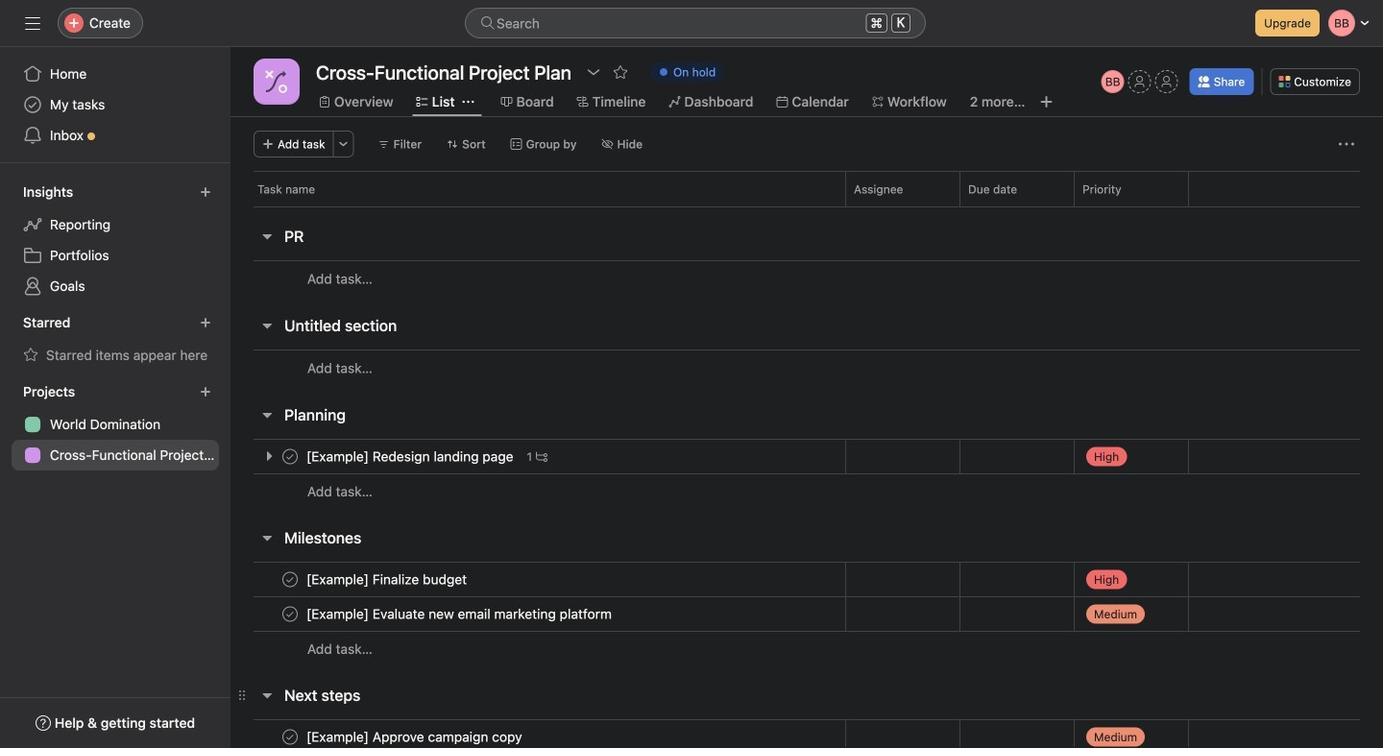 Task type: vqa. For each thing, say whether or not it's contained in the screenshot.
FIELDS
no



Task type: describe. For each thing, give the bounding box(es) containing it.
3 collapse task list for this group image from the top
[[259, 407, 275, 423]]

mark complete checkbox for [example] finalize budget cell
[[279, 568, 302, 592]]

1 horizontal spatial more actions image
[[1340, 136, 1355, 152]]

projects element
[[0, 375, 231, 475]]

manage project members image
[[1102, 70, 1125, 93]]

new insights image
[[200, 186, 211, 198]]

add to starred image
[[613, 64, 629, 80]]

mark complete image for [example] approve campaign copy "cell"
[[279, 726, 302, 749]]

0 horizontal spatial more actions image
[[338, 138, 349, 150]]

mark complete checkbox for [example] approve campaign copy "cell"
[[279, 726, 302, 749]]

header planning tree grid
[[231, 439, 1384, 509]]

mark complete image for [example] finalize budget cell
[[279, 568, 302, 592]]

tab actions image
[[463, 96, 474, 108]]

hide sidebar image
[[25, 15, 40, 31]]

global element
[[0, 47, 231, 162]]

mark complete checkbox inside [example] redesign landing page cell
[[279, 445, 302, 469]]

add tab image
[[1039, 94, 1055, 110]]

add items to starred image
[[200, 317, 211, 329]]

insights element
[[0, 175, 231, 306]]

task name text field for mark complete checkbox in [example] approve campaign copy "cell"
[[303, 728, 528, 747]]

task name text field for mark complete checkbox within the [example] finalize budget cell
[[303, 570, 473, 590]]

1 subtask image
[[536, 451, 548, 463]]

mark complete checkbox for [example] evaluate new email marketing platform cell
[[279, 603, 302, 626]]

starred element
[[0, 306, 231, 375]]

[example] approve campaign copy cell
[[231, 720, 846, 749]]

2 collapse task list for this group image from the top
[[259, 318, 275, 333]]

mark complete image
[[279, 445, 302, 469]]

[example] evaluate new email marketing platform cell
[[231, 597, 846, 632]]



Task type: locate. For each thing, give the bounding box(es) containing it.
show options image
[[586, 64, 602, 80]]

header milestones tree grid
[[231, 562, 1384, 667]]

0 vertical spatial collapse task list for this group image
[[259, 531, 275, 546]]

1 collapse task list for this group image from the top
[[259, 531, 275, 546]]

2 collapse task list for this group image from the top
[[259, 688, 275, 703]]

2 task name text field from the top
[[303, 605, 618, 624]]

mark complete image inside [example] finalize budget cell
[[279, 568, 302, 592]]

Task name text field
[[303, 570, 473, 590], [303, 605, 618, 624], [303, 728, 528, 747]]

mark complete image inside [example] evaluate new email marketing platform cell
[[279, 603, 302, 626]]

0 vertical spatial collapse task list for this group image
[[259, 229, 275, 244]]

expand subtask list for the task [example] redesign landing page image
[[261, 449, 277, 464]]

line_and_symbols image
[[265, 70, 288, 93]]

task name text field inside [example] evaluate new email marketing platform cell
[[303, 605, 618, 624]]

collapse task list for this group image
[[259, 531, 275, 546], [259, 688, 275, 703]]

collapse task list for this group image
[[259, 229, 275, 244], [259, 318, 275, 333], [259, 407, 275, 423]]

1 vertical spatial collapse task list for this group image
[[259, 318, 275, 333]]

[example] redesign landing page cell
[[231, 439, 846, 475]]

new project or portfolio image
[[200, 386, 211, 398]]

1 vertical spatial collapse task list for this group image
[[259, 688, 275, 703]]

Search tasks, projects, and more text field
[[465, 8, 926, 38]]

1 task name text field from the top
[[303, 570, 473, 590]]

[example] finalize budget cell
[[231, 562, 846, 598]]

Mark complete checkbox
[[279, 445, 302, 469], [279, 568, 302, 592], [279, 603, 302, 626], [279, 726, 302, 749]]

2 vertical spatial task name text field
[[303, 728, 528, 747]]

2 mark complete checkbox from the top
[[279, 568, 302, 592]]

4 mark complete checkbox from the top
[[279, 726, 302, 749]]

row
[[231, 171, 1384, 207], [254, 206, 1361, 208], [231, 260, 1384, 297], [231, 350, 1384, 386], [231, 439, 1384, 475], [231, 474, 1384, 509], [231, 562, 1384, 598], [231, 597, 1384, 632], [231, 631, 1384, 667], [231, 720, 1384, 749]]

1 collapse task list for this group image from the top
[[259, 229, 275, 244]]

mark complete image
[[279, 568, 302, 592], [279, 603, 302, 626], [279, 726, 302, 749]]

task name text field inside [example] finalize budget cell
[[303, 570, 473, 590]]

1 vertical spatial mark complete image
[[279, 603, 302, 626]]

more actions image
[[1340, 136, 1355, 152], [338, 138, 349, 150]]

mark complete checkbox inside [example] evaluate new email marketing platform cell
[[279, 603, 302, 626]]

mark complete image inside [example] approve campaign copy "cell"
[[279, 726, 302, 749]]

mark complete image for [example] evaluate new email marketing platform cell
[[279, 603, 302, 626]]

1 vertical spatial task name text field
[[303, 605, 618, 624]]

2 vertical spatial mark complete image
[[279, 726, 302, 749]]

0 vertical spatial task name text field
[[303, 570, 473, 590]]

3 task name text field from the top
[[303, 728, 528, 747]]

1 mark complete checkbox from the top
[[279, 445, 302, 469]]

3 mark complete image from the top
[[279, 726, 302, 749]]

None text field
[[311, 55, 577, 89]]

0 vertical spatial mark complete image
[[279, 568, 302, 592]]

task name text field for mark complete checkbox inside the [example] evaluate new email marketing platform cell
[[303, 605, 618, 624]]

2 mark complete image from the top
[[279, 603, 302, 626]]

task name text field inside [example] approve campaign copy "cell"
[[303, 728, 528, 747]]

mark complete checkbox inside [example] finalize budget cell
[[279, 568, 302, 592]]

mark complete checkbox inside [example] approve campaign copy "cell"
[[279, 726, 302, 749]]

2 vertical spatial collapse task list for this group image
[[259, 407, 275, 423]]

Task name text field
[[303, 447, 519, 467]]

3 mark complete checkbox from the top
[[279, 603, 302, 626]]

1 mark complete image from the top
[[279, 568, 302, 592]]

None field
[[465, 8, 926, 38]]



